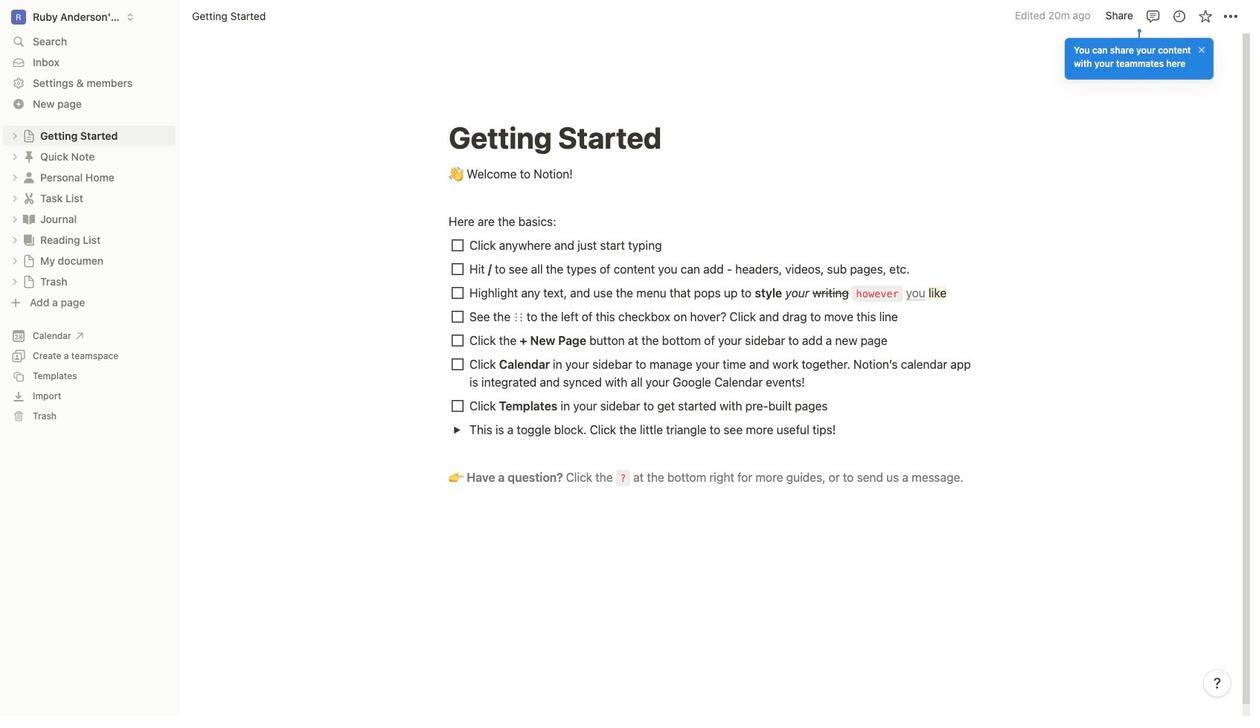 Task type: locate. For each thing, give the bounding box(es) containing it.
👉 image
[[449, 467, 464, 487]]

1 open image from the top
[[10, 152, 19, 161]]

open image
[[10, 131, 19, 140], [10, 173, 19, 182], [10, 215, 19, 224], [453, 426, 461, 434]]

5 open image from the top
[[10, 277, 19, 286]]

open image
[[10, 152, 19, 161], [10, 194, 19, 203], [10, 236, 19, 244], [10, 256, 19, 265], [10, 277, 19, 286]]

change page icon image
[[22, 129, 36, 143], [22, 149, 36, 164], [22, 170, 36, 185], [22, 191, 36, 206], [22, 212, 36, 227], [22, 233, 36, 247], [22, 254, 36, 268], [22, 275, 36, 288]]

👋 image
[[449, 164, 464, 183]]

4 open image from the top
[[10, 256, 19, 265]]

updates image
[[1172, 9, 1187, 23]]



Task type: vqa. For each thing, say whether or not it's contained in the screenshot.
2nd Open image from the bottom
yes



Task type: describe. For each thing, give the bounding box(es) containing it.
favorite image
[[1198, 9, 1213, 23]]

3 open image from the top
[[10, 236, 19, 244]]

comments image
[[1146, 9, 1161, 23]]

2 open image from the top
[[10, 194, 19, 203]]



